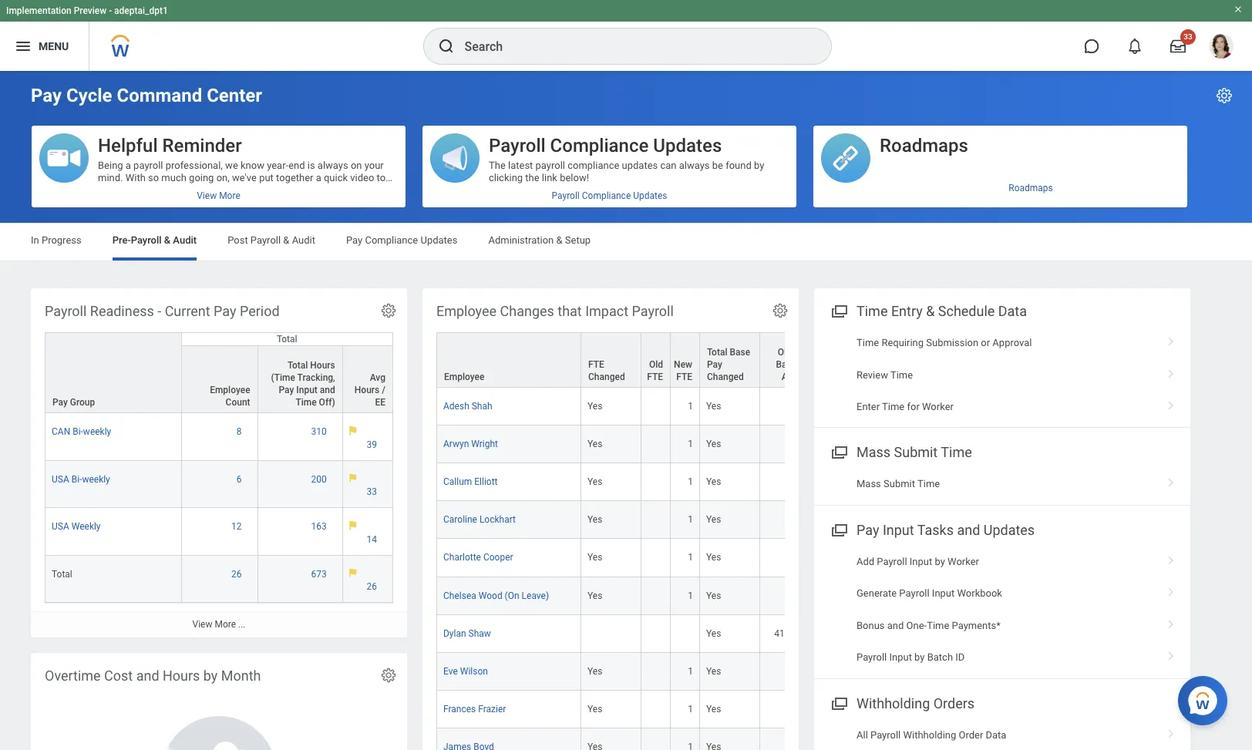Task type: vqa. For each thing, say whether or not it's contained in the screenshot.
leftmost Worktag
no



Task type: describe. For each thing, give the bounding box(es) containing it.
the average hours per employee is less than 40.  all hours might not be submitted for the current open pay period. element for 310
[[349, 426, 387, 451]]

ee
[[375, 397, 386, 408]]

callum
[[444, 477, 472, 488]]

1 for callum elliott
[[688, 477, 694, 488]]

submit inside 'link'
[[884, 479, 916, 490]]

review
[[857, 369, 889, 381]]

hours inside overtime cost and hours by month element
[[163, 668, 200, 684]]

payroll right post
[[251, 235, 281, 246]]

tracking,
[[297, 373, 335, 384]]

/
[[382, 385, 386, 396]]

video
[[350, 172, 374, 184]]

new fte column header
[[671, 333, 701, 389]]

and inside list
[[888, 620, 904, 632]]

1 vertical spatial payroll compliance updates
[[552, 191, 668, 201]]

adesh
[[444, 401, 470, 412]]

1 vertical spatial 26 button
[[367, 581, 380, 594]]

weekly for can bi-weekly
[[83, 427, 111, 438]]

employee button
[[437, 333, 581, 387]]

we've
[[232, 172, 257, 184]]

arwyn wright link
[[444, 436, 498, 450]]

total button
[[182, 333, 393, 346]]

& for time entry & schedule data
[[927, 303, 935, 319]]

fte changed button
[[582, 333, 641, 387]]

6 button
[[237, 473, 244, 486]]

the
[[489, 160, 506, 171]]

total for total element
[[52, 569, 72, 580]]

row containing can bi-weekly
[[45, 414, 393, 461]]

fte changed
[[589, 360, 625, 383]]

requiring
[[882, 337, 924, 349]]

setup
[[565, 235, 591, 246]]

chevron right image inside the mass submit time 'link'
[[1162, 473, 1182, 489]]

helpful
[[98, 135, 158, 157]]

withholding orders
[[857, 696, 975, 712]]

employee for employee
[[444, 372, 485, 383]]

can bi-weekly
[[52, 427, 111, 438]]

1 mass submit time from the top
[[857, 445, 973, 461]]

help
[[290, 184, 309, 196]]

found
[[726, 160, 752, 171]]

link
[[542, 172, 558, 184]]

pay up add
[[857, 522, 880, 538]]

employee changes that impact payroll
[[437, 303, 674, 319]]

clicking
[[489, 172, 523, 184]]

old for old total base pay amount
[[778, 347, 792, 358]]

frances frazier
[[444, 704, 506, 715]]

payroll up one-
[[900, 588, 930, 600]]

the average hours per employee is less than 40.  all hours might not be submitted for the current open pay period. image for 33
[[349, 473, 357, 483]]

pay input tasks and updates
[[857, 522, 1035, 538]]

1 for arwyn wright
[[688, 439, 694, 450]]

search image
[[437, 37, 456, 56]]

configure overtime cost and hours by month image
[[380, 667, 397, 684]]

dylan shaw
[[444, 628, 491, 639]]

wright
[[472, 439, 498, 450]]

charlotte cooper
[[444, 553, 514, 564]]

14
[[367, 534, 377, 545]]

payroll for helpful
[[134, 160, 163, 171]]

row containing dylan shaw
[[437, 615, 1253, 653]]

the average hours per employee is less than 40.  all hours might not be submitted for the current open pay period. image for 14
[[349, 521, 357, 531]]

frances
[[444, 704, 476, 715]]

employee count button
[[182, 346, 257, 413]]

base inside old total base pay amount
[[776, 360, 797, 370]]

period
[[240, 303, 280, 319]]

input down one-
[[890, 652, 913, 664]]

1 for caroline lockhart
[[688, 515, 694, 526]]

1 vertical spatial 33 button
[[367, 486, 380, 499]]

old fte
[[647, 360, 663, 383]]

post
[[228, 235, 248, 246]]

progress
[[42, 235, 82, 246]]

compliance
[[568, 160, 620, 171]]

payroll right add
[[877, 556, 908, 568]]

12
[[232, 522, 242, 533]]

the latest payroll compliance updates can always be found by clicking the link below!
[[489, 160, 765, 184]]

group
[[70, 397, 95, 408]]

26 for leftmost 26 button
[[232, 569, 242, 580]]

time up the mass submit time 'link'
[[941, 445, 973, 461]]

chevron right image for by
[[1162, 551, 1182, 566]]

caroline lockhart link
[[444, 512, 516, 526]]

1 for eve wilson
[[688, 666, 694, 677]]

row containing usa weekly
[[45, 509, 393, 556]]

all payroll withholding order data
[[857, 730, 1007, 741]]

payroll down "below!"
[[552, 191, 580, 201]]

8 1 from the top
[[688, 704, 694, 715]]

eve
[[444, 666, 458, 677]]

in progress
[[31, 235, 82, 246]]

200 button
[[311, 473, 329, 486]]

26 for bottommost 26 button
[[367, 582, 377, 593]]

163
[[311, 522, 327, 533]]

list for updates
[[815, 546, 1191, 674]]

by left the month
[[204, 668, 218, 684]]

- for adeptai_dpt1
[[109, 5, 112, 16]]

lockhart
[[480, 515, 516, 526]]

old fte column header
[[642, 333, 671, 389]]

2 vertical spatial compliance
[[365, 235, 418, 246]]

usa weekly
[[52, 522, 101, 533]]

payroll right all at bottom right
[[871, 730, 901, 741]]

1 vertical spatial your
[[335, 184, 355, 196]]

schedule
[[939, 303, 995, 319]]

time up the batch on the bottom
[[927, 620, 950, 632]]

8
[[237, 427, 242, 438]]

shaw
[[469, 628, 491, 639]]

by down "tasks"
[[935, 556, 946, 568]]

fte for old fte
[[647, 372, 663, 383]]

1 horizontal spatial your
[[365, 160, 384, 171]]

usa for usa bi-weekly
[[52, 474, 69, 485]]

payroll input by batch id link
[[815, 642, 1191, 674]]

much
[[161, 172, 187, 184]]

put
[[259, 172, 274, 184]]

inbox large image
[[1171, 39, 1187, 54]]

command
[[117, 85, 202, 106]]

by left the batch on the bottom
[[915, 652, 925, 664]]

1 vertical spatial compliance
[[582, 191, 631, 201]]

chevron right image for time
[[1162, 615, 1182, 630]]

pay group button
[[46, 333, 181, 413]]

payroll down you
[[131, 235, 162, 246]]

8 button
[[237, 426, 244, 438]]

pay inside pay group popup button
[[52, 397, 68, 408]]

cycle
[[66, 85, 112, 106]]

eve wilson link
[[444, 663, 488, 677]]

1 vertical spatial roadmaps
[[1009, 182, 1054, 193]]

1 for charlotte cooper
[[688, 553, 694, 564]]

payroll compliance updates link
[[423, 184, 797, 208]]

33 inside the average hours per employee is less than 40.  all hours might not be submitted for the current open pay period. element
[[367, 487, 377, 498]]

input left "tasks"
[[883, 522, 915, 538]]

total inside old total base pay amount
[[794, 347, 815, 358]]

time up review
[[857, 337, 880, 349]]

menu banner
[[0, 0, 1253, 71]]

310 button
[[311, 426, 329, 438]]

generate
[[857, 588, 897, 600]]

all
[[857, 730, 869, 741]]

year-
[[267, 160, 289, 171]]

1 mass from the top
[[857, 445, 891, 461]]

overtime cost and hours by month
[[45, 668, 261, 684]]

hours for total
[[310, 360, 335, 371]]

being a payroll professional, we know year-end is always on your mind. with so much going on, we've put together a quick video to remind you of some important concepts to help keep your stress down!
[[98, 160, 386, 208]]

or
[[982, 337, 991, 349]]

33 inside menu banner
[[1184, 32, 1193, 41]]

14 button
[[367, 534, 380, 546]]

charlotte
[[444, 553, 481, 564]]

bonus and one-time payments* link
[[815, 610, 1191, 642]]

pay left period
[[214, 303, 236, 319]]

fte for new fte
[[677, 372, 693, 383]]

audit for pre-payroll & audit
[[173, 235, 197, 246]]

leave)
[[522, 591, 549, 601]]

1 vertical spatial withholding
[[904, 730, 957, 741]]

chelsea
[[444, 591, 477, 601]]

can
[[661, 160, 677, 171]]

new fte button
[[671, 333, 700, 387]]

that
[[558, 303, 582, 319]]

employee count
[[210, 385, 250, 408]]

data for time entry & schedule data
[[999, 303, 1028, 319]]

total base pay changed column header
[[701, 333, 761, 389]]

row containing caroline lockhart
[[437, 502, 1253, 540]]

avg
[[370, 373, 386, 384]]

dylan
[[444, 628, 466, 639]]



Task type: locate. For each thing, give the bounding box(es) containing it.
old up amount
[[778, 347, 792, 358]]

menu group image for mass submit time
[[829, 442, 849, 462]]

fte inside fte changed
[[589, 360, 605, 370]]

hours down avg
[[355, 385, 380, 396]]

1 vertical spatial to
[[279, 184, 288, 196]]

base left 'old total base pay amount' "popup button"
[[730, 347, 751, 358]]

2 mass from the top
[[857, 479, 882, 490]]

0 vertical spatial the average hours per employee is less than 40.  all hours might not be submitted for the current open pay period. image
[[349, 426, 357, 436]]

1 chevron right image from the top
[[1162, 364, 1182, 379]]

time up "tasks"
[[918, 479, 941, 490]]

the average hours per employee is less than 40.  all hours might not be submitted for the current open pay period. element containing 39
[[349, 426, 387, 451]]

33 button left profile logan mcneil 'icon'
[[1162, 29, 1197, 63]]

input up generate payroll input workbook
[[910, 556, 933, 568]]

chevron right image for batch
[[1162, 647, 1182, 662]]

by
[[755, 160, 765, 171], [935, 556, 946, 568], [915, 652, 925, 664], [204, 668, 218, 684]]

payroll up the link
[[536, 160, 565, 171]]

usa bi-weekly
[[52, 474, 110, 485]]

hours down view
[[163, 668, 200, 684]]

payroll inside the latest payroll compliance updates can always be found by clicking the link below!
[[536, 160, 565, 171]]

the average hours per employee is less than 40.  all hours might not be submitted for the current open pay period. element down ee at the left of the page
[[349, 426, 387, 451]]

cooper
[[484, 553, 514, 564]]

pay left group
[[52, 397, 68, 408]]

always inside the latest payroll compliance updates can always be found by clicking the link below!
[[679, 160, 710, 171]]

0 horizontal spatial fte
[[589, 360, 605, 370]]

1 vertical spatial -
[[158, 303, 161, 319]]

old total base pay amount button
[[761, 333, 822, 387]]

hours inside total hours (time tracking, pay input and time off)
[[310, 360, 335, 371]]

0 vertical spatial worker
[[923, 401, 954, 413]]

0 horizontal spatial old
[[650, 360, 663, 370]]

always inside being a payroll professional, we know year-end is always on your mind. with so much going on, we've put together a quick video to remind you of some important concepts to help keep your stress down!
[[318, 160, 348, 171]]

old inside old total base pay amount
[[778, 347, 792, 358]]

1 vertical spatial base
[[776, 360, 797, 370]]

concepts
[[235, 184, 276, 196]]

chevron right image for workbook
[[1162, 583, 1182, 598]]

0 vertical spatial 33
[[1184, 32, 1193, 41]]

26 button down the 14 button
[[367, 581, 380, 594]]

chevron right image inside all payroll withholding order data link
[[1162, 724, 1182, 740]]

0 vertical spatial withholding
[[857, 696, 931, 712]]

1 vertical spatial the average hours per employee is less than 40.  all hours might not be submitted for the current open pay period. image
[[349, 473, 357, 483]]

2 menu group image from the top
[[829, 692, 849, 713]]

menu
[[39, 40, 69, 52]]

wilson
[[460, 666, 488, 677]]

audit down some
[[173, 235, 197, 246]]

payroll down 'bonus'
[[857, 652, 887, 664]]

& for pre-payroll & audit
[[164, 235, 171, 246]]

the average hours per employee is less than 40.  all hours might not be submitted for the current open pay period. element down 39
[[349, 473, 387, 499]]

time left off)
[[296, 397, 317, 408]]

pay down stress
[[346, 235, 363, 246]]

0 vertical spatial mass
[[857, 445, 891, 461]]

1 1 from the top
[[688, 401, 694, 412]]

always left be at top right
[[679, 160, 710, 171]]

payroll readiness - current pay period element
[[31, 289, 407, 638]]

employee
[[437, 303, 497, 319], [444, 372, 485, 383], [210, 385, 250, 396]]

payroll
[[134, 160, 163, 171], [536, 160, 565, 171]]

1 vertical spatial mass
[[857, 479, 882, 490]]

0 vertical spatial -
[[109, 5, 112, 16]]

center
[[207, 85, 262, 106]]

fte inside new fte
[[677, 372, 693, 383]]

1 changed from the left
[[589, 372, 625, 383]]

0 horizontal spatial -
[[109, 5, 112, 16]]

time requiring submission or approval link
[[815, 327, 1191, 359]]

& right post
[[283, 235, 290, 246]]

pay down the (time
[[279, 385, 294, 396]]

mass submit time down for
[[857, 445, 973, 461]]

a
[[126, 160, 131, 171], [316, 172, 322, 184]]

1 vertical spatial submit
[[884, 479, 916, 490]]

changed left the old fte at the right of the page
[[589, 372, 625, 383]]

time left entry
[[857, 303, 888, 319]]

and right "tasks"
[[958, 522, 981, 538]]

2 horizontal spatial fte
[[677, 372, 693, 383]]

1 horizontal spatial 33 button
[[1162, 29, 1197, 63]]

menu group image for time entry & schedule data
[[829, 300, 849, 321]]

roadmaps inside button
[[880, 135, 969, 157]]

row containing arwyn wright
[[437, 426, 1253, 464]]

the average hours per employee is less than 40.  all hours might not be submitted for the current open pay period. element down 14
[[349, 568, 387, 594]]

0 vertical spatial menu group image
[[829, 300, 849, 321]]

time left for
[[883, 401, 905, 413]]

0 vertical spatial 26 button
[[232, 568, 244, 581]]

frances frazier link
[[444, 701, 506, 715]]

employee up adesh shah link
[[444, 372, 485, 383]]

bonus and one-time payments*
[[857, 620, 1001, 632]]

weekly inside usa bi-weekly link
[[82, 474, 110, 485]]

chevron right image inside "review time" link
[[1162, 364, 1182, 379]]

0 vertical spatial usa
[[52, 474, 69, 485]]

1 horizontal spatial 33
[[1184, 32, 1193, 41]]

the average hours per employee is less than 40.  all hours might not be submitted for the current open pay period. image right 163 button
[[349, 521, 357, 531]]

33
[[1184, 32, 1193, 41], [367, 487, 377, 498]]

updates inside payroll compliance updates link
[[634, 191, 668, 201]]

withholding up all at bottom right
[[857, 696, 931, 712]]

configure payroll readiness - current pay period image
[[380, 302, 397, 319]]

time inside 'link'
[[918, 479, 941, 490]]

2 horizontal spatial hours
[[355, 385, 380, 396]]

3 chevron right image from the top
[[1162, 473, 1182, 489]]

fte changed column header
[[582, 333, 642, 389]]

pay left cycle at the left top of page
[[31, 85, 62, 106]]

41,037.38
[[775, 628, 815, 639]]

2 vertical spatial employee
[[210, 385, 250, 396]]

updates
[[654, 135, 722, 157], [634, 191, 668, 201], [421, 235, 458, 246], [984, 522, 1035, 538]]

submit up pay input tasks and updates
[[884, 479, 916, 490]]

1 horizontal spatial old
[[778, 347, 792, 358]]

0 horizontal spatial audit
[[173, 235, 197, 246]]

- inside 'element'
[[158, 303, 161, 319]]

hours up tracking,
[[310, 360, 335, 371]]

0 horizontal spatial 26
[[232, 569, 242, 580]]

pay inside tab list
[[346, 235, 363, 246]]

chevron right image inside payroll input by batch id link
[[1162, 647, 1182, 662]]

total inside total base pay changed
[[707, 347, 728, 358]]

1 the average hours per employee is less than 40.  all hours might not be submitted for the current open pay period. image from the top
[[349, 426, 357, 436]]

a up with
[[126, 160, 131, 171]]

input inside total hours (time tracking, pay input and time off)
[[297, 385, 318, 396]]

your down quick
[[335, 184, 355, 196]]

0 horizontal spatial payroll
[[134, 160, 163, 171]]

- for current
[[158, 303, 161, 319]]

1 horizontal spatial 26
[[367, 582, 377, 593]]

tab list
[[15, 224, 1237, 261]]

1 vertical spatial hours
[[355, 385, 380, 396]]

0 horizontal spatial your
[[335, 184, 355, 196]]

0 horizontal spatial a
[[126, 160, 131, 171]]

1 vertical spatial old
[[650, 360, 663, 370]]

33 button inside menu banner
[[1162, 29, 1197, 63]]

the average hours per employee is less than 40.  all hours might not be submitted for the current open pay period. element containing 26
[[349, 568, 387, 594]]

mass inside 'link'
[[857, 479, 882, 490]]

the average hours per employee is less than 40.  all hours might not be submitted for the current open pay period. element for 200
[[349, 473, 387, 499]]

total inside total hours (time tracking, pay input and time off)
[[288, 360, 308, 371]]

pay cycle command center
[[31, 85, 262, 106]]

menu group image for withholding orders
[[829, 692, 849, 713]]

weekly
[[83, 427, 111, 438], [82, 474, 110, 485]]

changed inside total base pay changed
[[707, 372, 744, 383]]

1 horizontal spatial to
[[377, 172, 386, 184]]

weekly down group
[[83, 427, 111, 438]]

worker inside add payroll input by worker link
[[948, 556, 980, 568]]

payroll inside 'element'
[[45, 303, 87, 319]]

0 horizontal spatial 33 button
[[367, 486, 380, 499]]

implementation preview -   adeptai_dpt1
[[6, 5, 168, 16]]

total element
[[52, 566, 72, 580]]

row containing total hours (time tracking, pay input and time off)
[[45, 346, 393, 414]]

so
[[148, 172, 159, 184]]

employee for employee changes that impact payroll
[[437, 303, 497, 319]]

configure employee changes that impact payroll image
[[772, 302, 789, 319]]

base inside total base pay changed
[[730, 347, 751, 358]]

audit for post payroll & audit
[[292, 235, 316, 246]]

chevron right image for worker
[[1162, 396, 1182, 411]]

1 vertical spatial employee
[[444, 372, 485, 383]]

the average hours per employee is less than 40.  all hours might not be submitted for the current open pay period. image
[[349, 426, 357, 436], [349, 473, 357, 483], [349, 521, 357, 531]]

the average hours per employee is less than 40.  all hours might not be submitted for the current open pay period. element containing 14
[[349, 521, 387, 546]]

compliance down stress
[[365, 235, 418, 246]]

0 horizontal spatial roadmaps
[[880, 135, 969, 157]]

to up stress
[[377, 172, 386, 184]]

weekly
[[72, 522, 101, 533]]

0 vertical spatial list
[[815, 327, 1191, 423]]

menu group image
[[829, 300, 849, 321], [829, 519, 849, 540]]

1 vertical spatial menu group image
[[829, 692, 849, 713]]

-
[[109, 5, 112, 16], [158, 303, 161, 319]]

1 vertical spatial data
[[986, 730, 1007, 741]]

6 1 from the top
[[688, 591, 694, 601]]

0 horizontal spatial changed
[[589, 372, 625, 383]]

pay
[[31, 85, 62, 106], [346, 235, 363, 246], [214, 303, 236, 319], [707, 360, 723, 370], [799, 360, 815, 370], [279, 385, 294, 396], [52, 397, 68, 408], [857, 522, 880, 538]]

bi-
[[73, 427, 83, 438], [72, 474, 82, 485]]

1 menu group image from the top
[[829, 300, 849, 321]]

worker up the workbook
[[948, 556, 980, 568]]

1 audit from the left
[[173, 235, 197, 246]]

- left the current
[[158, 303, 161, 319]]

payroll compliance updates up compliance
[[489, 135, 722, 157]]

keep
[[312, 184, 333, 196]]

1 horizontal spatial fte
[[647, 372, 663, 383]]

5 chevron right image from the top
[[1162, 583, 1182, 598]]

row containing chelsea wood (on leave)
[[437, 577, 1253, 615]]

1 for adesh shah
[[688, 401, 694, 412]]

to left help
[[279, 184, 288, 196]]

39
[[367, 439, 377, 450]]

row containing eve wilson
[[437, 653, 1253, 691]]

time entry & schedule data
[[857, 303, 1028, 319]]

7 1 from the top
[[688, 666, 694, 677]]

0 horizontal spatial 33
[[367, 487, 377, 498]]

old
[[778, 347, 792, 358], [650, 360, 663, 370]]

and up off)
[[320, 385, 335, 396]]

submit
[[895, 445, 938, 461], [884, 479, 916, 490]]

impact
[[586, 303, 629, 319]]

tab list containing in progress
[[15, 224, 1237, 261]]

bi- for can
[[73, 427, 83, 438]]

time right review
[[891, 369, 914, 381]]

bi- for usa
[[72, 474, 82, 485]]

old for old fte
[[650, 360, 663, 370]]

arwyn
[[444, 439, 469, 450]]

updates inside tab list
[[421, 235, 458, 246]]

0 horizontal spatial 26 button
[[232, 568, 244, 581]]

673
[[311, 569, 327, 580]]

3 the average hours per employee is less than 40.  all hours might not be submitted for the current open pay period. image from the top
[[349, 521, 357, 531]]

pay inside total base pay changed
[[707, 360, 723, 370]]

submission
[[927, 337, 979, 349]]

usa for usa weekly
[[52, 522, 69, 533]]

1 horizontal spatial a
[[316, 172, 322, 184]]

old inside the old fte
[[650, 360, 663, 370]]

0 horizontal spatial to
[[279, 184, 288, 196]]

0 vertical spatial roadmaps
[[880, 135, 969, 157]]

enter time for worker
[[857, 401, 954, 413]]

pay right new fte column header
[[707, 360, 723, 370]]

1 horizontal spatial always
[[679, 160, 710, 171]]

payroll up the so
[[134, 160, 163, 171]]

the average hours per employee is less than 40.  all hours might not be submitted for the current open pay period. element containing 33
[[349, 473, 387, 499]]

weekly up weekly
[[82, 474, 110, 485]]

profile logan mcneil image
[[1210, 34, 1234, 62]]

hours for avg
[[355, 385, 380, 396]]

2 chevron right image from the top
[[1162, 396, 1182, 411]]

time inside total hours (time tracking, pay input and time off)
[[296, 397, 317, 408]]

2 the average hours per employee is less than 40.  all hours might not be submitted for the current open pay period. image from the top
[[349, 473, 357, 483]]

payroll up the latest
[[489, 135, 546, 157]]

Search Workday  search field
[[465, 29, 800, 63]]

0 vertical spatial to
[[377, 172, 386, 184]]

bi- inside can bi-weekly link
[[73, 427, 83, 438]]

673 button
[[311, 568, 329, 581]]

5 1 from the top
[[688, 553, 694, 564]]

row containing charlotte cooper
[[437, 540, 1253, 577]]

orders
[[934, 696, 975, 712]]

total for total hours (time tracking, pay input and time off)
[[288, 360, 308, 371]]

& right pre-
[[164, 235, 171, 246]]

worker inside enter time for worker link
[[923, 401, 954, 413]]

chevron right image
[[1162, 332, 1182, 347]]

bi- up usa weekly link
[[72, 474, 82, 485]]

0 vertical spatial 26
[[232, 569, 242, 580]]

& left setup
[[557, 235, 563, 246]]

count
[[226, 397, 250, 408]]

the average hours per employee is less than 40.  all hours might not be submitted for the current open pay period. element for 673
[[349, 568, 387, 594]]

row containing adesh shah
[[437, 388, 1253, 426]]

bi- inside usa bi-weekly link
[[72, 474, 82, 485]]

1 horizontal spatial 26 button
[[367, 581, 380, 594]]

close environment banner image
[[1234, 5, 1244, 14]]

1 horizontal spatial -
[[158, 303, 161, 319]]

payroll for payroll
[[536, 160, 565, 171]]

1 vertical spatial bi-
[[72, 474, 82, 485]]

withholding down the withholding orders
[[904, 730, 957, 741]]

view more ... link
[[31, 612, 407, 638]]

pay inside old total base pay amount
[[799, 360, 815, 370]]

amount
[[782, 372, 815, 383]]

1 list from the top
[[815, 327, 1191, 423]]

0 horizontal spatial base
[[730, 347, 751, 358]]

chevron right image inside generate payroll input workbook link
[[1162, 583, 1182, 598]]

39 button
[[367, 439, 380, 451]]

withholding
[[857, 696, 931, 712], [904, 730, 957, 741]]

payroll left readiness
[[45, 303, 87, 319]]

usa left weekly
[[52, 522, 69, 533]]

submit down for
[[895, 445, 938, 461]]

2 audit from the left
[[292, 235, 316, 246]]

employee inside employee popup button
[[444, 372, 485, 383]]

data for all payroll withholding order data
[[986, 730, 1007, 741]]

(on
[[505, 591, 520, 601]]

2 payroll from the left
[[536, 160, 565, 171]]

weekly inside can bi-weekly link
[[83, 427, 111, 438]]

the average hours per employee is less than 40.  all hours might not be submitted for the current open pay period. element for 163
[[349, 521, 387, 546]]

fte inside old fte popup button
[[647, 372, 663, 383]]

the average hours per employee is less than 40.  all hours might not be submitted for the current open pay period. image right 310 "button"
[[349, 426, 357, 436]]

1 payroll from the left
[[134, 160, 163, 171]]

0 vertical spatial 33 button
[[1162, 29, 1197, 63]]

3 1 from the top
[[688, 477, 694, 488]]

- inside menu banner
[[109, 5, 112, 16]]

4 chevron right image from the top
[[1162, 551, 1182, 566]]

0 vertical spatial menu group image
[[829, 442, 849, 462]]

1 always from the left
[[318, 160, 348, 171]]

1 vertical spatial menu group image
[[829, 519, 849, 540]]

chevron right image
[[1162, 364, 1182, 379], [1162, 396, 1182, 411], [1162, 473, 1182, 489], [1162, 551, 1182, 566], [1162, 583, 1182, 598], [1162, 615, 1182, 630], [1162, 647, 1182, 662], [1162, 724, 1182, 740]]

shah
[[472, 401, 493, 412]]

2 1 from the top
[[688, 439, 694, 450]]

list
[[815, 327, 1191, 423], [815, 546, 1191, 674]]

2 mass submit time from the top
[[857, 479, 941, 490]]

1 vertical spatial 26
[[367, 582, 377, 593]]

row containing usa bi-weekly
[[45, 461, 393, 509]]

charlotte cooper link
[[444, 550, 514, 564]]

6
[[237, 474, 242, 485]]

compliance down the latest payroll compliance updates can always be found by clicking the link below!
[[582, 191, 631, 201]]

1 horizontal spatial roadmaps
[[1009, 182, 1054, 193]]

the average hours per employee is less than 40.  all hours might not be submitted for the current open pay period. element
[[349, 426, 387, 451], [349, 473, 387, 499], [349, 521, 387, 546], [349, 568, 387, 594]]

changed inside popup button
[[589, 372, 625, 383]]

employee left changes
[[437, 303, 497, 319]]

0 vertical spatial employee
[[437, 303, 497, 319]]

2 vertical spatial hours
[[163, 668, 200, 684]]

0 vertical spatial payroll compliance updates
[[489, 135, 722, 157]]

2 vertical spatial the average hours per employee is less than 40.  all hours might not be submitted for the current open pay period. image
[[349, 521, 357, 531]]

old left new
[[650, 360, 663, 370]]

33 left profile logan mcneil 'icon'
[[1184, 32, 1193, 41]]

payroll right impact
[[632, 303, 674, 319]]

1 for chelsea wood (on leave)
[[688, 591, 694, 601]]

1 vertical spatial usa
[[52, 522, 69, 533]]

1 horizontal spatial changed
[[707, 372, 744, 383]]

tab list inside main content
[[15, 224, 1237, 261]]

0 vertical spatial base
[[730, 347, 751, 358]]

menu group image
[[829, 442, 849, 462], [829, 692, 849, 713]]

2 changed from the left
[[707, 372, 744, 383]]

1 vertical spatial weekly
[[82, 474, 110, 485]]

1 horizontal spatial base
[[776, 360, 797, 370]]

entry
[[892, 303, 923, 319]]

employee column header
[[437, 333, 582, 389]]

total base pay changed
[[707, 347, 751, 383]]

avg hours / ee button
[[343, 346, 393, 413]]

1 menu group image from the top
[[829, 442, 849, 462]]

2 menu group image from the top
[[829, 519, 849, 540]]

notifications large image
[[1128, 39, 1143, 54]]

input up bonus and one-time payments*
[[933, 588, 955, 600]]

mind.
[[98, 172, 123, 184]]

adesh shah
[[444, 401, 493, 412]]

list containing add payroll input by worker
[[815, 546, 1191, 674]]

workbook
[[958, 588, 1003, 600]]

chevron right image inside add payroll input by worker link
[[1162, 551, 1182, 566]]

weekly for usa bi-weekly
[[82, 474, 110, 485]]

base up amount
[[776, 360, 797, 370]]

& for post payroll & audit
[[283, 235, 290, 246]]

the average hours per employee is less than 40.  all hours might not be submitted for the current open pay period. image for 39
[[349, 426, 357, 436]]

always up quick
[[318, 160, 348, 171]]

frazier
[[479, 704, 506, 715]]

data right order
[[986, 730, 1007, 741]]

1 horizontal spatial audit
[[292, 235, 316, 246]]

cost
[[104, 668, 133, 684]]

fte down impact
[[589, 360, 605, 370]]

3 the average hours per employee is less than 40.  all hours might not be submitted for the current open pay period. element from the top
[[349, 521, 387, 546]]

payroll inside being a payroll professional, we know year-end is always on your mind. with so much going on, we've put together a quick video to remind you of some important concepts to help keep your stress down!
[[134, 160, 163, 171]]

the average hours per employee is less than 40.  all hours might not be submitted for the current open pay period. element up the average hours per employee is less than 40.  all hours might not be submitted for the current open pay period. icon
[[349, 521, 387, 546]]

by right the found
[[755, 160, 765, 171]]

quick
[[324, 172, 348, 184]]

below!
[[560, 172, 589, 184]]

employee changes that impact payroll element
[[423, 289, 1253, 751]]

0 vertical spatial old
[[778, 347, 792, 358]]

be
[[713, 160, 724, 171]]

1 usa from the top
[[52, 474, 69, 485]]

review time link
[[815, 359, 1191, 391]]

1 vertical spatial worker
[[948, 556, 980, 568]]

2 usa from the top
[[52, 522, 69, 533]]

1 horizontal spatial hours
[[310, 360, 335, 371]]

usa
[[52, 474, 69, 485], [52, 522, 69, 533]]

12 button
[[232, 521, 244, 533]]

row containing total base pay changed
[[437, 333, 1253, 389]]

usa down can
[[52, 474, 69, 485]]

and left one-
[[888, 620, 904, 632]]

1 vertical spatial 33
[[367, 487, 377, 498]]

compliance
[[551, 135, 649, 157], [582, 191, 631, 201], [365, 235, 418, 246]]

1 vertical spatial list
[[815, 546, 1191, 674]]

menu group image for pay input tasks and updates
[[829, 519, 849, 540]]

add payroll input by worker
[[857, 556, 980, 568]]

2 the average hours per employee is less than 40.  all hours might not be submitted for the current open pay period. element from the top
[[349, 473, 387, 499]]

2 list from the top
[[815, 546, 1191, 674]]

one-
[[907, 620, 927, 632]]

0 vertical spatial hours
[[310, 360, 335, 371]]

0 horizontal spatial hours
[[163, 668, 200, 684]]

administration & setup
[[489, 235, 591, 246]]

fte
[[589, 360, 605, 370], [647, 372, 663, 383], [677, 372, 693, 383]]

cell
[[642, 388, 671, 426], [761, 388, 822, 426], [642, 426, 671, 464], [761, 426, 822, 464], [642, 464, 671, 502], [761, 464, 822, 502], [642, 502, 671, 540], [761, 502, 822, 540], [642, 540, 671, 577], [761, 540, 822, 577], [642, 577, 671, 615], [761, 577, 822, 615], [582, 615, 642, 653], [642, 615, 671, 653], [671, 615, 701, 653], [642, 653, 671, 691], [761, 653, 822, 691], [642, 691, 671, 729], [761, 691, 822, 729], [642, 729, 671, 751], [761, 729, 822, 751]]

chevron right image inside enter time for worker link
[[1162, 396, 1182, 411]]

worker right for
[[923, 401, 954, 413]]

list for data
[[815, 327, 1191, 423]]

changed right new fte
[[707, 372, 744, 383]]

- right the preview
[[109, 5, 112, 16]]

mass submit time up "tasks"
[[857, 479, 941, 490]]

1 the average hours per employee is less than 40.  all hours might not be submitted for the current open pay period. element from the top
[[349, 426, 387, 451]]

0 vertical spatial data
[[999, 303, 1028, 319]]

mass submit time inside 'link'
[[857, 479, 941, 490]]

chevron right image for order
[[1162, 724, 1182, 740]]

remind
[[98, 184, 129, 196]]

4 the average hours per employee is less than 40.  all hours might not be submitted for the current open pay period. element from the top
[[349, 568, 387, 594]]

row
[[45, 333, 393, 414], [437, 333, 1253, 389], [45, 346, 393, 414], [437, 388, 1253, 426], [45, 414, 393, 461], [437, 426, 1253, 464], [45, 461, 393, 509], [437, 464, 1253, 502], [437, 502, 1253, 540], [45, 509, 393, 556], [437, 540, 1253, 577], [45, 556, 393, 604], [437, 577, 1253, 615], [437, 615, 1253, 653], [437, 653, 1253, 691], [437, 691, 1253, 729], [437, 729, 1253, 751]]

and right cost
[[136, 668, 159, 684]]

audit down help
[[292, 235, 316, 246]]

employee for employee count
[[210, 385, 250, 396]]

fte left new fte
[[647, 372, 663, 383]]

dylan shaw link
[[444, 625, 491, 639]]

0 vertical spatial submit
[[895, 445, 938, 461]]

0 vertical spatial mass submit time
[[857, 445, 973, 461]]

chevron right image inside bonus and one-time payments* link
[[1162, 615, 1182, 630]]

by inside the latest payroll compliance updates can always be found by clicking the link below!
[[755, 160, 765, 171]]

1 vertical spatial mass submit time
[[857, 479, 941, 490]]

& right entry
[[927, 303, 935, 319]]

configure this page image
[[1216, 86, 1234, 105]]

2 always from the left
[[679, 160, 710, 171]]

0 vertical spatial weekly
[[83, 427, 111, 438]]

0 vertical spatial compliance
[[551, 135, 649, 157]]

4 1 from the top
[[688, 515, 694, 526]]

6 chevron right image from the top
[[1162, 615, 1182, 630]]

row containing callum elliott
[[437, 464, 1253, 502]]

8 chevron right image from the top
[[1162, 724, 1182, 740]]

33 button up 14
[[367, 486, 380, 499]]

view
[[193, 620, 212, 631]]

0 horizontal spatial always
[[318, 160, 348, 171]]

callum elliott
[[444, 477, 498, 488]]

pay inside total hours (time tracking, pay input and time off)
[[279, 385, 294, 396]]

the average hours per employee is less than 40.  all hours might not be submitted for the current open pay period. image
[[349, 568, 357, 578]]

employee up the count
[[210, 385, 250, 396]]

compliance up compliance
[[551, 135, 649, 157]]

together
[[276, 172, 314, 184]]

main content
[[0, 71, 1253, 751]]

26 button down 12 button
[[232, 568, 244, 581]]

0 vertical spatial bi-
[[73, 427, 83, 438]]

mass
[[857, 445, 891, 461], [857, 479, 882, 490]]

input down tracking,
[[297, 385, 318, 396]]

and inside total hours (time tracking, pay input and time off)
[[320, 385, 335, 396]]

of
[[150, 184, 159, 196]]

row containing frances frazier
[[437, 691, 1253, 729]]

1 horizontal spatial payroll
[[536, 160, 565, 171]]

add payroll input by worker link
[[815, 546, 1191, 578]]

7 chevron right image from the top
[[1162, 647, 1182, 662]]

33 down 39 button
[[367, 487, 377, 498]]

callum elliott link
[[444, 474, 498, 488]]

list containing time requiring submission or approval
[[815, 327, 1191, 423]]

employee inside popup button
[[210, 385, 250, 396]]

hours inside avg hours / ee
[[355, 385, 380, 396]]

administration
[[489, 235, 554, 246]]

justify image
[[14, 37, 32, 56]]

the average hours per employee is less than 40.  all hours might not be submitted for the current open pay period. image right 200 button
[[349, 473, 357, 483]]

main content containing pay cycle command center
[[0, 71, 1253, 751]]

your up video
[[365, 160, 384, 171]]

a up the keep
[[316, 172, 322, 184]]

26 down the 14 button
[[367, 582, 377, 593]]

overtime cost and hours by month element
[[31, 653, 407, 751]]

total for total base pay changed
[[707, 347, 728, 358]]

...
[[238, 620, 246, 631]]

0 vertical spatial your
[[365, 160, 384, 171]]

payroll compliance updates down the latest payroll compliance updates can always be found by clicking the link below!
[[552, 191, 668, 201]]



